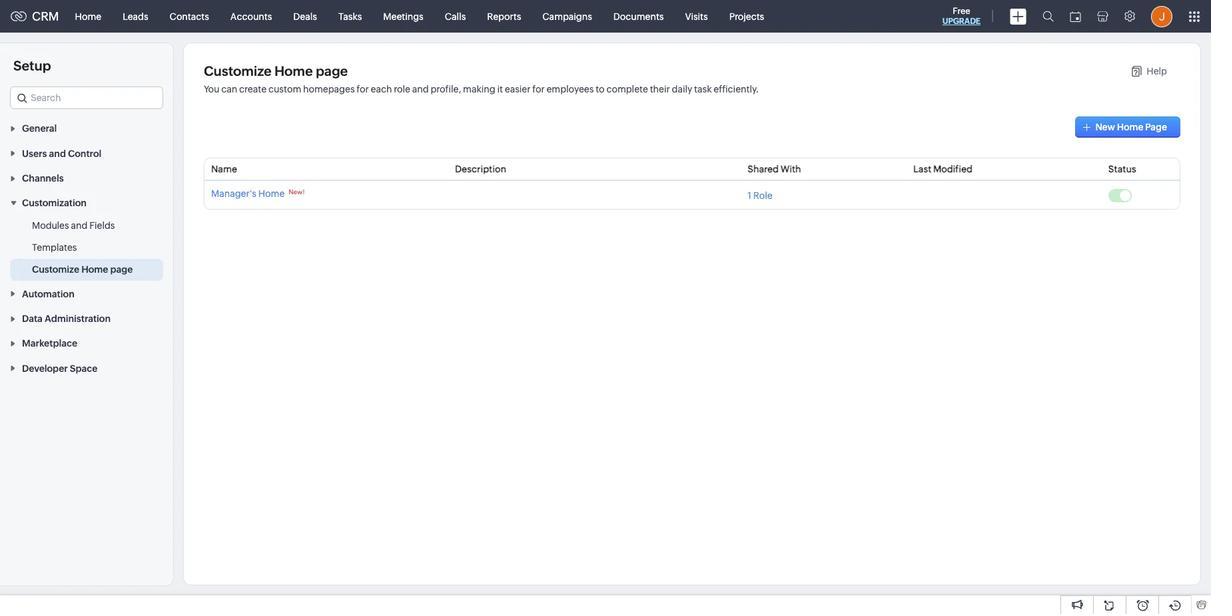 Task type: locate. For each thing, give the bounding box(es) containing it.
automation button
[[0, 281, 173, 306]]

customize home page up automation dropdown button
[[32, 265, 133, 275]]

customize down the templates at the left of page
[[32, 265, 79, 275]]

role
[[394, 84, 410, 95]]

0 horizontal spatial customize home page
[[32, 265, 133, 275]]

1 vertical spatial page
[[110, 265, 133, 275]]

1 vertical spatial customize
[[32, 265, 79, 275]]

1
[[748, 190, 751, 201]]

1 horizontal spatial page
[[316, 63, 348, 79]]

2 horizontal spatial and
[[412, 84, 429, 95]]

0 horizontal spatial customize
[[32, 265, 79, 275]]

page up homepages at top
[[316, 63, 348, 79]]

users
[[22, 148, 47, 159]]

1 vertical spatial customize home page
[[32, 265, 133, 275]]

deals link
[[283, 0, 328, 32]]

data administration
[[22, 314, 111, 324]]

modules and fields link
[[32, 219, 115, 233]]

efficiently.
[[714, 84, 759, 95]]

customize home page inside customization region
[[32, 265, 133, 275]]

projects link
[[719, 0, 775, 32]]

customize
[[204, 63, 272, 79], [32, 265, 79, 275]]

reports
[[487, 11, 521, 22]]

manager's home new!
[[211, 189, 305, 199]]

customize home page up custom
[[204, 63, 348, 79]]

new
[[1096, 122, 1115, 133]]

profile,
[[431, 84, 461, 95]]

contacts link
[[159, 0, 220, 32]]

1 horizontal spatial for
[[532, 84, 545, 95]]

and
[[412, 84, 429, 95], [49, 148, 66, 159], [71, 221, 87, 231]]

employees
[[547, 84, 594, 95]]

projects
[[729, 11, 764, 22]]

0 vertical spatial page
[[316, 63, 348, 79]]

modules
[[32, 221, 69, 231]]

1 vertical spatial and
[[49, 148, 66, 159]]

customize home page link
[[32, 263, 133, 277]]

home
[[75, 11, 101, 22], [274, 63, 313, 79], [1117, 122, 1144, 133], [258, 189, 285, 199], [81, 265, 108, 275]]

for right easier
[[532, 84, 545, 95]]

home right crm
[[75, 11, 101, 22]]

2 for from the left
[[532, 84, 545, 95]]

and for users and control
[[49, 148, 66, 159]]

new home page button
[[1076, 117, 1181, 138]]

1 horizontal spatial customize home page
[[204, 63, 348, 79]]

contacts
[[170, 11, 209, 22]]

2 vertical spatial and
[[71, 221, 87, 231]]

reports link
[[477, 0, 532, 32]]

and inside customization region
[[71, 221, 87, 231]]

manager's
[[211, 189, 256, 199]]

and inside dropdown button
[[49, 148, 66, 159]]

home inside button
[[1117, 122, 1144, 133]]

and right role
[[412, 84, 429, 95]]

description
[[455, 164, 506, 175]]

new!
[[289, 189, 305, 196]]

and right users
[[49, 148, 66, 159]]

and left fields
[[71, 221, 87, 231]]

None field
[[10, 87, 163, 109]]

with
[[781, 164, 801, 175]]

page up automation dropdown button
[[110, 265, 133, 275]]

developer space button
[[0, 356, 173, 381]]

page
[[316, 63, 348, 79], [110, 265, 133, 275]]

documents link
[[603, 0, 674, 32]]

page inside "link"
[[110, 265, 133, 275]]

visits
[[685, 11, 708, 22]]

can
[[221, 84, 237, 95]]

0 horizontal spatial for
[[357, 84, 369, 95]]

control
[[68, 148, 101, 159]]

leads
[[123, 11, 148, 22]]

0 vertical spatial customize
[[204, 63, 272, 79]]

leads link
[[112, 0, 159, 32]]

for left 'each'
[[357, 84, 369, 95]]

search image
[[1043, 11, 1054, 22]]

channels
[[22, 173, 64, 184]]

1 role
[[748, 190, 773, 201]]

0 horizontal spatial page
[[110, 265, 133, 275]]

profile element
[[1143, 0, 1181, 32]]

new home page
[[1096, 122, 1167, 133]]

data administration button
[[0, 306, 173, 331]]

tasks link
[[328, 0, 373, 32]]

home right the new
[[1117, 122, 1144, 133]]

page
[[1145, 122, 1167, 133]]

0 horizontal spatial and
[[49, 148, 66, 159]]

general
[[22, 123, 57, 134]]

customize up can
[[204, 63, 272, 79]]

1 horizontal spatial and
[[71, 221, 87, 231]]

and for modules and fields
[[71, 221, 87, 231]]

row
[[205, 159, 1180, 181]]

home up automation dropdown button
[[81, 265, 108, 275]]

0 vertical spatial and
[[412, 84, 429, 95]]

free upgrade
[[943, 6, 981, 26]]

complete
[[607, 84, 648, 95]]

customize home page
[[204, 63, 348, 79], [32, 265, 133, 275]]

row containing name
[[205, 159, 1180, 181]]

task
[[694, 84, 712, 95]]

manager's home link
[[211, 189, 285, 199]]

shared with
[[748, 164, 801, 175]]

meetings
[[383, 11, 424, 22]]

help link
[[1132, 66, 1167, 77]]

last
[[913, 164, 932, 175]]



Task type: vqa. For each thing, say whether or not it's contained in the screenshot.
'Social'
no



Task type: describe. For each thing, give the bounding box(es) containing it.
you
[[204, 84, 219, 95]]

their
[[650, 84, 670, 95]]

users and control button
[[0, 141, 173, 166]]

calendar image
[[1070, 11, 1081, 22]]

customization
[[22, 198, 87, 209]]

calls
[[445, 11, 466, 22]]

deals
[[293, 11, 317, 22]]

documents
[[613, 11, 664, 22]]

making
[[463, 84, 495, 95]]

free
[[953, 6, 970, 16]]

home link
[[64, 0, 112, 32]]

1 for from the left
[[357, 84, 369, 95]]

customization button
[[0, 191, 173, 215]]

upgrade
[[943, 17, 981, 26]]

custom
[[268, 84, 301, 95]]

modules and fields
[[32, 221, 115, 231]]

profile image
[[1151, 6, 1173, 27]]

help
[[1147, 66, 1167, 77]]

customize inside "link"
[[32, 265, 79, 275]]

shared
[[748, 164, 779, 175]]

templates link
[[32, 241, 77, 255]]

data
[[22, 314, 43, 324]]

modified
[[933, 164, 973, 175]]

marketplace button
[[0, 331, 173, 356]]

create menu image
[[1010, 8, 1027, 24]]

crm link
[[11, 9, 59, 23]]

accounts
[[230, 11, 272, 22]]

create menu element
[[1002, 0, 1035, 32]]

role
[[753, 190, 773, 201]]

tasks
[[338, 11, 362, 22]]

last modified
[[913, 164, 973, 175]]

daily
[[672, 84, 692, 95]]

calls link
[[434, 0, 477, 32]]

developer
[[22, 364, 68, 374]]

general button
[[0, 116, 173, 141]]

setup
[[13, 58, 51, 73]]

campaigns link
[[532, 0, 603, 32]]

home up custom
[[274, 63, 313, 79]]

status
[[1108, 164, 1136, 175]]

0 vertical spatial customize home page
[[204, 63, 348, 79]]

administration
[[45, 314, 111, 324]]

easier
[[505, 84, 531, 95]]

each
[[371, 84, 392, 95]]

to
[[596, 84, 605, 95]]

accounts link
[[220, 0, 283, 32]]

fields
[[89, 221, 115, 231]]

crm
[[32, 9, 59, 23]]

home inside "link"
[[81, 265, 108, 275]]

marketplace
[[22, 339, 77, 349]]

space
[[70, 364, 98, 374]]

developer space
[[22, 364, 98, 374]]

home left new!
[[258, 189, 285, 199]]

meetings link
[[373, 0, 434, 32]]

campaigns
[[542, 11, 592, 22]]

Search text field
[[11, 87, 163, 109]]

1 horizontal spatial customize
[[204, 63, 272, 79]]

visits link
[[674, 0, 719, 32]]

create
[[239, 84, 267, 95]]

name
[[211, 164, 237, 175]]

you can create custom homepages for each role and profile, making it easier for employees to complete their daily task efficiently.
[[204, 84, 759, 95]]

customization region
[[0, 215, 173, 281]]

automation
[[22, 289, 74, 300]]

homepages
[[303, 84, 355, 95]]

channels button
[[0, 166, 173, 191]]

users and control
[[22, 148, 101, 159]]

templates
[[32, 243, 77, 253]]

search element
[[1035, 0, 1062, 33]]

it
[[497, 84, 503, 95]]



